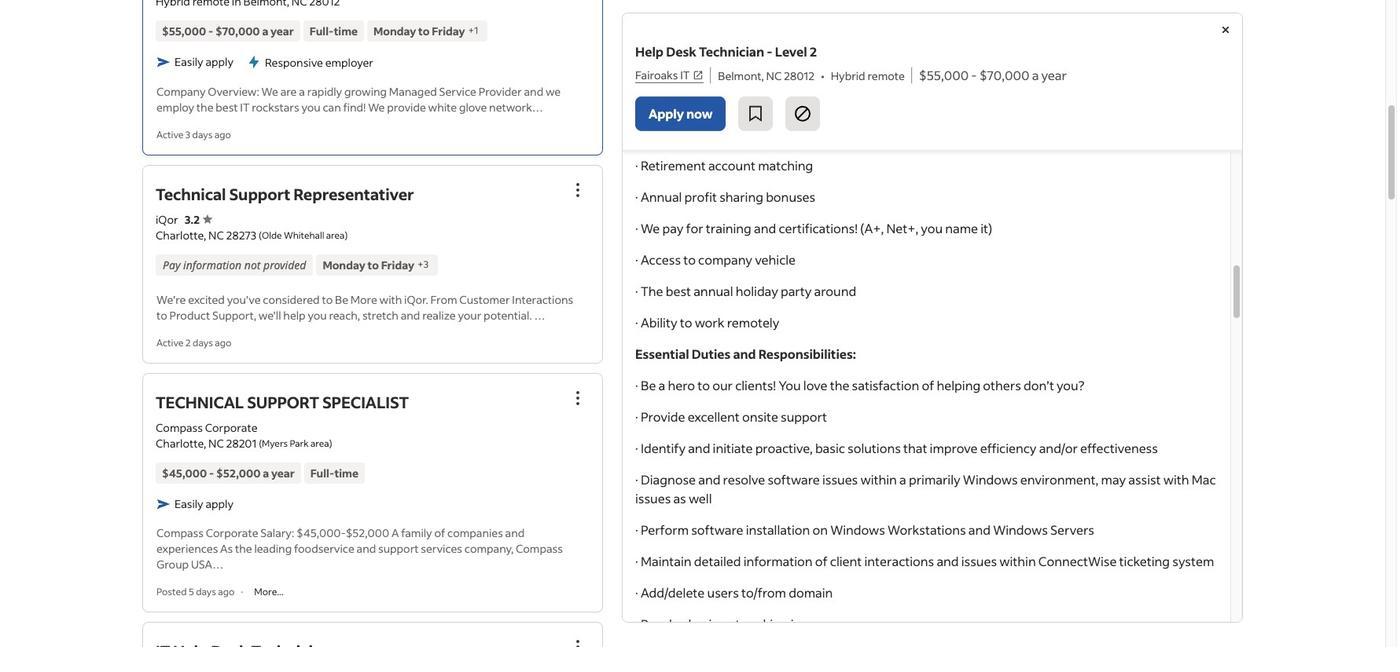 Task type: vqa. For each thing, say whether or not it's contained in the screenshot.
the top $52,000
yes



Task type: describe. For each thing, give the bounding box(es) containing it.
and inside · diagnose and resolve software issues within a primarily windows environment, may assist with mac issues as well
[[698, 472, 721, 488]]

maintain
[[641, 554, 692, 570]]

· for · retirement account matching
[[635, 157, 638, 174]]

and up vehicle
[[754, 220, 776, 237]]

· maintain detailed information of client interactions and issues within connectwise ticketing system
[[635, 554, 1214, 570]]

may
[[1101, 472, 1126, 488]]

desk
[[666, 43, 697, 60]]

with inside we're excited you've considered to be more with iqor. from customer interactions to product support, we'll help you reach, stretch and realize your potential. …
[[379, 292, 402, 307]]

monday for monday to friday + 3
[[323, 258, 365, 273]]

· perform software installation on windows workstations and windows servers
[[635, 522, 1094, 539]]

1 vertical spatial best
[[666, 283, 691, 300]]

to up reach,
[[322, 292, 333, 307]]

fairoaks it belmont, nc 28012 • hybrid remote
[[635, 70, 847, 110]]

you?
[[1057, 377, 1085, 394]]

and inside "company overview: we are a rapidly growing managed service provider and we employ the best it rockstars you can find! we provide white glove network…"
[[524, 84, 543, 99]]

service
[[439, 84, 476, 99]]

belmont, nc 28012 • hybrid remote
[[718, 68, 905, 83]]

issues down workstations
[[961, 554, 997, 570]]

active for to
[[156, 337, 184, 349]]

$45,000-
[[296, 526, 346, 541]]

2 easily from the top
[[175, 497, 203, 512]]

· left 'more...' dropdown button
[[241, 586, 243, 598]]

apply
[[649, 105, 684, 122]]

excellent
[[688, 409, 740, 425]]

companies
[[447, 526, 503, 541]]

to right 'access'
[[683, 252, 696, 268]]

0 vertical spatial 3
[[185, 129, 190, 140]]

1 vertical spatial within
[[1000, 554, 1036, 570]]

support
[[247, 392, 319, 413]]

job actions for it help desk technician is collapsed image
[[568, 638, 587, 648]]

remotely
[[727, 315, 779, 331]]

support
[[229, 184, 290, 204]]

1 fairoaks it link from the top
[[635, 68, 704, 83]]

2 vertical spatial compass
[[516, 542, 563, 557]]

myers
[[262, 438, 288, 450]]

excited
[[188, 292, 225, 307]]

2 fairoaks it link from the top
[[635, 69, 713, 88]]

iqor
[[156, 212, 178, 227]]

1 vertical spatial year
[[1041, 67, 1067, 83]]

1 vertical spatial be
[[641, 377, 656, 394]]

job actions for technical support specialist is collapsed image
[[568, 389, 587, 408]]

it for fairoaks it
[[680, 68, 690, 83]]

· for · be a hero to our clients! you love the satisfaction of helping others don't you?
[[635, 377, 638, 394]]

access
[[641, 252, 681, 268]]

efficiency
[[980, 440, 1037, 457]]

2 easily apply from the top
[[175, 497, 234, 512]]

1 vertical spatial we
[[368, 99, 385, 114]]

2 horizontal spatial we
[[641, 220, 660, 237]]

responsive employer
[[265, 55, 373, 70]]

technical support representativer
[[156, 184, 414, 204]]

ago for best
[[214, 129, 231, 140]]

monday to friday + 1
[[374, 23, 478, 38]]

around
[[814, 283, 856, 300]]

duties
[[692, 346, 731, 362]]

· for · provide excellent onsite support
[[635, 409, 638, 425]]

full-time for $45,000 - $52,000 a year
[[310, 466, 359, 481]]

representativer
[[293, 184, 414, 204]]

1 horizontal spatial of
[[815, 554, 828, 570]]

a inside · diagnose and resolve software issues within a primarily windows environment, may assist with mac issues as well
[[900, 472, 906, 488]]

technical support specialist button
[[156, 392, 409, 413]]

· the best annual holiday party around
[[635, 283, 856, 300]]

and left the initiate
[[688, 440, 710, 457]]

1 horizontal spatial 28012
[[784, 68, 815, 83]]

issues down diagnose at the left bottom of the page
[[635, 491, 671, 507]]

nc down level
[[766, 68, 782, 83]]

white
[[428, 99, 457, 114]]

0 horizontal spatial $70,000
[[215, 23, 260, 38]]

you've
[[227, 292, 261, 307]]

pay
[[163, 258, 180, 273]]

· be a hero to our clients! you love the satisfaction of helping others don't you?
[[635, 377, 1085, 394]]

1 horizontal spatial remote
[[868, 68, 905, 83]]

assist
[[1129, 472, 1161, 488]]

technical support representativer button
[[156, 184, 414, 204]]

1 easily apply from the top
[[175, 54, 234, 69]]

help
[[635, 43, 664, 60]]

active 2 days ago
[[156, 337, 231, 349]]

2 vertical spatial days
[[196, 586, 216, 598]]

it for fairoaks it belmont, nc 28012 • hybrid remote
[[687, 70, 698, 86]]

more...
[[254, 586, 284, 598]]

it)
[[981, 220, 993, 237]]

2 horizontal spatial the
[[830, 377, 850, 394]]

and down workstations
[[937, 554, 959, 570]]

it inside "company overview: we are a rapidly growing managed service provider and we employ the best it rockstars you can find! we provide white glove network…"
[[240, 99, 250, 114]]

whitehall
[[284, 229, 324, 241]]

we'll
[[259, 308, 281, 323]]

we
[[546, 84, 561, 99]]

usa…
[[191, 557, 223, 572]]

monday for monday to friday + 1
[[374, 23, 416, 38]]

ability
[[641, 315, 677, 331]]

· for · access to company vehicle
[[635, 252, 638, 268]]

· ability to work remotely
[[635, 315, 779, 331]]

salary:
[[261, 526, 294, 541]]

…
[[534, 308, 545, 323]]

well
[[689, 491, 712, 507]]

you for we're excited you've considered to be more with iqor. from customer interactions to product support, we'll help you reach, stretch and realize your potential. …
[[308, 308, 327, 323]]

fairoaks it
[[635, 68, 690, 83]]

0 horizontal spatial 2
[[185, 337, 191, 349]]

help
[[283, 308, 306, 323]]

full- for $55,000 - $70,000 a year
[[310, 23, 334, 38]]

+ for monday to friday + 3
[[417, 259, 424, 271]]

time for $55,000 - $70,000 a year
[[334, 23, 358, 38]]

· annual profit sharing bonuses
[[635, 189, 816, 205]]

mac
[[1192, 472, 1216, 488]]

interactions
[[512, 292, 573, 307]]

party
[[781, 283, 812, 300]]

workstations
[[888, 522, 966, 539]]

networking
[[721, 616, 788, 633]]

full- for $45,000 - $52,000 a year
[[310, 466, 335, 481]]

· for · identify and initiate proactive, basic solutions that improve efficiency and/or effectiveness
[[635, 440, 638, 457]]

helping
[[937, 377, 981, 394]]

windows left servers
[[993, 522, 1048, 539]]

technician
[[699, 43, 764, 60]]

company overview: we are a rapidly growing managed service provider and we employ the best it rockstars you can find! we provide white glove network…
[[156, 84, 561, 114]]

provided
[[263, 258, 306, 273]]

software inside · diagnose and resolve software issues within a primarily windows environment, may assist with mac issues as well
[[768, 472, 820, 488]]

growing
[[344, 84, 387, 99]]

1 vertical spatial you
[[921, 220, 943, 237]]

0 vertical spatial 2
[[810, 43, 817, 60]]

2 vertical spatial ago
[[218, 586, 235, 598]]

1 horizontal spatial basic
[[815, 440, 845, 457]]

1 vertical spatial compass
[[156, 526, 204, 541]]

identify
[[641, 440, 686, 457]]

) inside the charlotte, nc 28273 ( olde whitehall area )
[[345, 229, 348, 241]]

foodservice
[[294, 542, 354, 557]]

posted
[[156, 586, 187, 598]]

hybrid inside fairoaks it belmont, nc 28012 • hybrid remote
[[762, 94, 802, 110]]

and up company,
[[505, 526, 525, 541]]

client
[[830, 554, 862, 570]]

full-time for $55,000 - $70,000 a year
[[310, 23, 358, 38]]

$45,000 - $52,000 a year
[[162, 466, 295, 481]]

to left "our"
[[698, 377, 710, 394]]

compass inside technical support specialist compass corporate charlotte, nc 28201 ( myers park area )
[[156, 421, 203, 435]]

1 horizontal spatial $70,000
[[979, 67, 1030, 83]]

customer
[[459, 292, 510, 307]]

technical
[[156, 184, 226, 204]]

1 horizontal spatial $55,000
[[919, 67, 969, 83]]

annual
[[641, 189, 682, 205]]

0 vertical spatial $52,000
[[216, 466, 261, 481]]

and inside we're excited you've considered to be more with iqor. from customer interactions to product support, we'll help you reach, stretch and realize your potential. …
[[401, 308, 420, 323]]

monday to friday + 3
[[323, 258, 429, 273]]

be inside we're excited you've considered to be more with iqor. from customer interactions to product support, we'll help you reach, stretch and realize your potential. …
[[335, 292, 348, 307]]

sharing
[[720, 189, 763, 205]]

to left the 1
[[418, 23, 430, 38]]

· for · maintain detailed information of client interactions and issues within connectwise ticketing system
[[635, 554, 638, 570]]

apply now button
[[635, 97, 726, 131]]

fairoaks for fairoaks it
[[635, 68, 678, 83]]

reach,
[[329, 308, 360, 323]]

belmont, inside fairoaks it belmont, nc 28012 • hybrid remote
[[635, 94, 688, 110]]

not
[[244, 258, 261, 273]]

windows inside · diagnose and resolve software issues within a primarily windows environment, may assist with mac issues as well
[[963, 472, 1018, 488]]

don't
[[1024, 377, 1054, 394]]

issues down solutions
[[822, 472, 858, 488]]

from
[[431, 292, 457, 307]]

now
[[686, 105, 713, 122]]

windows up 'client'
[[830, 522, 885, 539]]

) inside technical support specialist compass corporate charlotte, nc 28201 ( myers park area )
[[329, 438, 332, 450]]

nc down 3.2 out of five stars rating icon
[[208, 228, 224, 243]]

support inside compass corporate salary: $45,000-$52,000 a family of companies and experiences as the leading foodservice and support services company, compass group usa…
[[378, 542, 419, 557]]

1 horizontal spatial belmont,
[[718, 68, 764, 83]]

detailed
[[694, 554, 741, 570]]



Task type: locate. For each thing, give the bounding box(es) containing it.
1 horizontal spatial $52,000
[[346, 526, 389, 541]]

add/delete
[[641, 585, 705, 602]]

0 vertical spatial information
[[183, 258, 242, 273]]

network…
[[489, 99, 543, 114]]

0 horizontal spatial $55,000 - $70,000 a year
[[162, 23, 294, 38]]

0 vertical spatial full-time
[[310, 23, 358, 38]]

with up stretch at the top left
[[379, 292, 402, 307]]

(a+,
[[860, 220, 884, 237]]

you right net+,
[[921, 220, 943, 237]]

28273
[[226, 228, 257, 243]]

3 down "employ"
[[185, 129, 190, 140]]

a
[[262, 23, 268, 38], [1032, 67, 1039, 83], [299, 84, 305, 99], [659, 377, 665, 394], [263, 466, 269, 481], [900, 472, 906, 488]]

· for · we pay for training and certifications! (a+, net+, you name it)
[[635, 220, 638, 237]]

area right whitehall
[[326, 229, 345, 241]]

2 right level
[[810, 43, 817, 60]]

save this job image
[[747, 105, 765, 123]]

charlotte, nc 28273 ( olde whitehall area )
[[156, 228, 348, 243]]

active
[[156, 129, 184, 140], [156, 337, 184, 349]]

employ
[[156, 99, 194, 114]]

rapidly
[[307, 84, 342, 99]]

$52,000 left a
[[346, 526, 389, 541]]

0 horizontal spatial best
[[216, 99, 238, 114]]

0 vertical spatial )
[[345, 229, 348, 241]]

2 apply from the top
[[206, 497, 234, 512]]

it inside fairoaks it belmont, nc 28012 • hybrid remote
[[687, 70, 698, 86]]

clients!
[[735, 377, 776, 394]]

full-time up $45,000-
[[310, 466, 359, 481]]

basic left solutions
[[815, 440, 845, 457]]

system
[[1173, 554, 1214, 570]]

information up excited
[[183, 258, 242, 273]]

1 horizontal spatial the
[[235, 542, 252, 557]]

responsibilities:
[[759, 346, 856, 362]]

0 vertical spatial 28012
[[784, 68, 815, 83]]

· for · resolve basic networking issues
[[635, 616, 638, 633]]

· for · ability to work remotely
[[635, 315, 638, 331]]

0 vertical spatial +
[[468, 24, 474, 36]]

friday left the 1
[[432, 23, 465, 38]]

of
[[922, 377, 934, 394], [434, 526, 445, 541], [815, 554, 828, 570]]

1 fairoaks from the top
[[635, 68, 678, 83]]

time up employer
[[334, 23, 358, 38]]

level
[[775, 43, 807, 60]]

0 vertical spatial year
[[271, 23, 294, 38]]

solutions
[[848, 440, 901, 457]]

1 easily from the top
[[175, 54, 203, 69]]

others
[[983, 377, 1021, 394]]

apply down $45,000 - $52,000 a year
[[206, 497, 234, 512]]

( right 28273
[[259, 229, 262, 241]]

0 horizontal spatial we
[[261, 84, 278, 99]]

and
[[524, 84, 543, 99], [754, 220, 776, 237], [401, 308, 420, 323], [733, 346, 756, 362], [688, 440, 710, 457], [698, 472, 721, 488], [969, 522, 991, 539], [505, 526, 525, 541], [357, 542, 376, 557], [937, 554, 959, 570]]

friday for monday to friday + 3
[[381, 258, 414, 273]]

best right the
[[666, 283, 691, 300]]

1 horizontal spatial •
[[821, 68, 825, 83]]

1 vertical spatial apply
[[206, 497, 234, 512]]

easily up the company
[[175, 54, 203, 69]]

you inside "company overview: we are a rapidly growing managed service provider and we employ the best it rockstars you can find! we provide white glove network…"
[[301, 99, 321, 114]]

1 horizontal spatial within
[[1000, 554, 1036, 570]]

2 fairoaks from the top
[[635, 70, 684, 86]]

0 vertical spatial hybrid
[[831, 68, 865, 83]]

· left add/delete
[[635, 585, 638, 602]]

charlotte,
[[156, 228, 206, 243], [156, 436, 206, 451]]

1 vertical spatial days
[[193, 337, 213, 349]]

· left resolve
[[635, 616, 638, 633]]

to up more
[[368, 258, 379, 273]]

nc right apply
[[690, 94, 708, 110]]

0 vertical spatial we
[[261, 84, 278, 99]]

compass
[[156, 421, 203, 435], [156, 526, 204, 541], [516, 542, 563, 557]]

0 horizontal spatial belmont,
[[635, 94, 688, 110]]

1 vertical spatial )
[[329, 438, 332, 450]]

the down the company
[[196, 99, 213, 114]]

0 horizontal spatial of
[[434, 526, 445, 541]]

ago for support,
[[215, 337, 231, 349]]

as
[[673, 491, 686, 507]]

it
[[680, 68, 690, 83], [687, 70, 698, 86], [240, 99, 250, 114]]

-
[[208, 23, 213, 38], [767, 43, 773, 60], [971, 67, 977, 83], [209, 466, 214, 481]]

0 vertical spatial basic
[[815, 440, 845, 457]]

resolve
[[723, 472, 765, 488]]

you inside we're excited you've considered to be more with iqor. from customer interactions to product support, we'll help you reach, stretch and realize your potential. …
[[308, 308, 327, 323]]

0 horizontal spatial be
[[335, 292, 348, 307]]

+ up 'iqor.'
[[417, 259, 424, 271]]

software up detailed
[[691, 522, 743, 539]]

best inside "company overview: we are a rapidly growing managed service provider and we employ the best it rockstars you can find! we provide white glove network…"
[[216, 99, 238, 114]]

3 inside 'monday to friday + 3'
[[424, 259, 429, 271]]

to down we're
[[156, 308, 167, 323]]

retirement
[[641, 157, 706, 174]]

we're
[[156, 292, 186, 307]]

1 vertical spatial easily
[[175, 497, 203, 512]]

of inside compass corporate salary: $45,000-$52,000 a family of companies and experiences as the leading foodservice and support services company, compass group usa…
[[434, 526, 445, 541]]

1 horizontal spatial software
[[768, 472, 820, 488]]

1 vertical spatial (
[[259, 438, 262, 450]]

( inside technical support specialist compass corporate charlotte, nc 28201 ( myers park area )
[[259, 438, 262, 450]]

+ for monday to friday + 1
[[468, 24, 474, 36]]

within
[[861, 472, 897, 488], [1000, 554, 1036, 570]]

account
[[708, 157, 756, 174]]

1 vertical spatial friday
[[381, 258, 414, 273]]

$52,000 inside compass corporate salary: $45,000-$52,000 a family of companies and experiences as the leading foodservice and support services company, compass group usa…
[[346, 526, 389, 541]]

to left work
[[680, 315, 692, 331]]

active for employ
[[156, 129, 184, 140]]

· for · diagnose and resolve software issues within a primarily windows environment, may assist with mac issues as well
[[635, 472, 638, 488]]

·
[[635, 157, 638, 174], [635, 189, 638, 205], [635, 220, 638, 237], [635, 252, 638, 268], [635, 283, 638, 300], [635, 315, 638, 331], [635, 377, 638, 394], [635, 409, 638, 425], [635, 440, 638, 457], [635, 472, 638, 488], [635, 522, 638, 539], [635, 554, 638, 570], [635, 585, 638, 602], [241, 586, 243, 598], [635, 616, 638, 633]]

fairoaks inside fairoaks it belmont, nc 28012 • hybrid remote
[[635, 70, 684, 86]]

0 vertical spatial apply
[[206, 54, 234, 69]]

days down product
[[193, 337, 213, 349]]

1 vertical spatial monday
[[323, 258, 365, 273]]

net+,
[[886, 220, 919, 237]]

users
[[707, 585, 739, 602]]

domain
[[789, 585, 833, 602]]

0 vertical spatial area
[[326, 229, 345, 241]]

· left identify
[[635, 440, 638, 457]]

within inside · diagnose and resolve software issues within a primarily windows environment, may assist with mac issues as well
[[861, 472, 897, 488]]

1 vertical spatial hybrid
[[762, 94, 802, 110]]

time
[[334, 23, 358, 38], [335, 466, 359, 481]]

on
[[813, 522, 828, 539]]

more... button
[[249, 586, 288, 599]]

you for company overview: we are a rapidly growing managed service provider and we employ the best it rockstars you can find! we provide white glove network…
[[301, 99, 321, 114]]

fairoaks inside 'link'
[[635, 68, 678, 83]]

park
[[290, 438, 309, 450]]

the inside compass corporate salary: $45,000-$52,000 a family of companies and experiences as the leading foodservice and support services company, compass group usa…
[[235, 542, 252, 557]]

corporate
[[205, 421, 258, 435], [206, 526, 258, 541]]

+ inside monday to friday + 1
[[468, 24, 474, 36]]

compass down the technical
[[156, 421, 203, 435]]

company,
[[465, 542, 514, 557]]

5
[[189, 586, 194, 598]]

company
[[698, 252, 752, 268]]

1 vertical spatial +
[[417, 259, 424, 271]]

)
[[345, 229, 348, 241], [329, 438, 332, 450]]

3.2
[[184, 212, 200, 227]]

we're excited you've considered to be more with iqor. from customer interactions to product support, we'll help you reach, stretch and realize your potential. …
[[156, 292, 573, 323]]

28201
[[226, 436, 257, 451]]

onsite
[[742, 409, 778, 425]]

full- up responsive employer
[[310, 23, 334, 38]]

( inside the charlotte, nc 28273 ( olde whitehall area )
[[259, 229, 262, 241]]

of left 'client'
[[815, 554, 828, 570]]

nc left 28201 at the left
[[208, 436, 224, 451]]

0 vertical spatial easily apply
[[175, 54, 234, 69]]

apply up overview:
[[206, 54, 234, 69]]

• inside fairoaks it belmont, nc 28012 • hybrid remote
[[752, 94, 756, 110]]

0 vertical spatial easily
[[175, 54, 203, 69]]

) up 'monday to friday + 3'
[[345, 229, 348, 241]]

1 horizontal spatial )
[[345, 229, 348, 241]]

profit
[[685, 189, 717, 205]]

compass up experiences
[[156, 526, 204, 541]]

within left connectwise at the right
[[1000, 554, 1036, 570]]

and right workstations
[[969, 522, 991, 539]]

28012 inside fairoaks it belmont, nc 28012 • hybrid remote
[[711, 94, 746, 110]]

easily down $45,000
[[175, 497, 203, 512]]

belmont, down fairoaks it
[[635, 94, 688, 110]]

1 horizontal spatial be
[[641, 377, 656, 394]]

nc inside technical support specialist compass corporate charlotte, nc 28201 ( myers park area )
[[208, 436, 224, 451]]

area inside technical support specialist compass corporate charlotte, nc 28201 ( myers park area )
[[311, 438, 329, 450]]

services
[[421, 542, 462, 557]]

the inside "company overview: we are a rapidly growing managed service provider and we employ the best it rockstars you can find! we provide white glove network…"
[[196, 99, 213, 114]]

belmont, down technician
[[718, 68, 764, 83]]

· left maintain
[[635, 554, 638, 570]]

apply now
[[649, 105, 713, 122]]

1 vertical spatial area
[[311, 438, 329, 450]]

· for · the best annual holiday party around
[[635, 283, 638, 300]]

leading
[[254, 542, 292, 557]]

· left 'provide'
[[635, 409, 638, 425]]

close job details image
[[1216, 20, 1235, 39]]

1 horizontal spatial $55,000 - $70,000 a year
[[919, 67, 1067, 83]]

1 horizontal spatial hybrid
[[831, 68, 865, 83]]

your
[[458, 308, 481, 323]]

time for $45,000 - $52,000 a year
[[335, 466, 359, 481]]

0 vertical spatial •
[[821, 68, 825, 83]]

software down proactive,
[[768, 472, 820, 488]]

easily apply up the company
[[175, 54, 234, 69]]

3.2 out of five stars rating image
[[184, 212, 213, 227]]

area inside the charlotte, nc 28273 ( olde whitehall area )
[[326, 229, 345, 241]]

active 3 days ago
[[156, 129, 231, 140]]

1 vertical spatial belmont,
[[635, 94, 688, 110]]

ago
[[214, 129, 231, 140], [215, 337, 231, 349], [218, 586, 235, 598]]

not interested image
[[794, 105, 813, 123]]

we down 'growing'
[[368, 99, 385, 114]]

with left mac at the bottom right of the page
[[1164, 472, 1189, 488]]

the
[[641, 283, 663, 300]]

you down rapidly
[[301, 99, 321, 114]]

1 vertical spatial $55,000 - $70,000 a year
[[919, 67, 1067, 83]]

1 vertical spatial corporate
[[206, 526, 258, 541]]

1 vertical spatial 2
[[185, 337, 191, 349]]

you
[[779, 377, 801, 394]]

· left the
[[635, 283, 638, 300]]

2 vertical spatial we
[[641, 220, 660, 237]]

information down installation on the right bottom of page
[[744, 554, 813, 570]]

within down solutions
[[861, 472, 897, 488]]

be left hero at the left bottom of page
[[641, 377, 656, 394]]

1 vertical spatial ago
[[215, 337, 231, 349]]

· left retirement at top
[[635, 157, 638, 174]]

basic down "users"
[[688, 616, 718, 633]]

we up rockstars
[[261, 84, 278, 99]]

1 horizontal spatial 2
[[810, 43, 817, 60]]

of left helping
[[922, 377, 934, 394]]

more
[[351, 292, 377, 307]]

1 ( from the top
[[259, 229, 262, 241]]

· for · perform software installation on windows workstations and windows servers
[[635, 522, 638, 539]]

· left the annual
[[635, 189, 638, 205]]

2 vertical spatial year
[[271, 466, 295, 481]]

1 vertical spatial 28012
[[711, 94, 746, 110]]

we
[[261, 84, 278, 99], [368, 99, 385, 114], [641, 220, 660, 237]]

1 horizontal spatial support
[[781, 409, 827, 425]]

0 horizontal spatial )
[[329, 438, 332, 450]]

full-time
[[310, 23, 358, 38], [310, 466, 359, 481]]

1 horizontal spatial 3
[[424, 259, 429, 271]]

charlotte, down 3.2
[[156, 228, 206, 243]]

technical
[[156, 392, 244, 413]]

corporate inside compass corporate salary: $45,000-$52,000 a family of companies and experiences as the leading foodservice and support services company, compass group usa…
[[206, 526, 258, 541]]

1 horizontal spatial best
[[666, 283, 691, 300]]

· access to company vehicle
[[635, 252, 796, 268]]

2 horizontal spatial of
[[922, 377, 934, 394]]

0 horizontal spatial •
[[752, 94, 756, 110]]

easily apply down $45,000
[[175, 497, 234, 512]]

nc inside fairoaks it belmont, nc 28012 • hybrid remote
[[690, 94, 708, 110]]

0 vertical spatial the
[[196, 99, 213, 114]]

job actions for technical support representativer is collapsed image
[[568, 181, 587, 199]]

1 vertical spatial active
[[156, 337, 184, 349]]

1 active from the top
[[156, 129, 184, 140]]

and down remotely
[[733, 346, 756, 362]]

2 vertical spatial of
[[815, 554, 828, 570]]

connectwise
[[1039, 554, 1117, 570]]

corporate up 28201 at the left
[[205, 421, 258, 435]]

remote inside fairoaks it belmont, nc 28012 • hybrid remote
[[804, 94, 847, 110]]

2 ( from the top
[[259, 438, 262, 450]]

0 vertical spatial with
[[379, 292, 402, 307]]

full-time up responsive employer
[[310, 23, 358, 38]]

family
[[401, 526, 432, 541]]

0 vertical spatial within
[[861, 472, 897, 488]]

· for · add/delete users to/from domain
[[635, 585, 638, 602]]

charlotte, up $45,000
[[156, 436, 206, 451]]

1 vertical spatial information
[[744, 554, 813, 570]]

0 vertical spatial of
[[922, 377, 934, 394]]

friday up 'iqor.'
[[381, 258, 414, 273]]

essential
[[635, 346, 689, 362]]

· down the essential
[[635, 377, 638, 394]]

friday
[[432, 23, 465, 38], [381, 258, 414, 273]]

company
[[156, 84, 206, 99]]

active down "employ"
[[156, 129, 184, 140]]

0 horizontal spatial support
[[378, 542, 419, 557]]

2 active from the top
[[156, 337, 184, 349]]

monday up managed
[[374, 23, 416, 38]]

and right foodservice
[[357, 542, 376, 557]]

· left 'access'
[[635, 252, 638, 268]]

corporate up the as
[[206, 526, 258, 541]]

fairoaks for fairoaks it belmont, nc 28012 • hybrid remote
[[635, 70, 684, 86]]

0 vertical spatial ago
[[214, 129, 231, 140]]

· inside · diagnose and resolve software issues within a primarily windows environment, may assist with mac issues as well
[[635, 472, 638, 488]]

) right "park"
[[329, 438, 332, 450]]

0 vertical spatial remote
[[868, 68, 905, 83]]

easily
[[175, 54, 203, 69], [175, 497, 203, 512]]

1 vertical spatial basic
[[688, 616, 718, 633]]

charlotte, inside technical support specialist compass corporate charlotte, nc 28201 ( myers park area )
[[156, 436, 206, 451]]

1 vertical spatial •
[[752, 94, 756, 110]]

windows
[[963, 472, 1018, 488], [830, 522, 885, 539], [993, 522, 1048, 539]]

year
[[271, 23, 294, 38], [1041, 67, 1067, 83], [271, 466, 295, 481]]

1 vertical spatial time
[[335, 466, 359, 481]]

0 horizontal spatial remote
[[804, 94, 847, 110]]

best
[[216, 99, 238, 114], [666, 283, 691, 300]]

· for · annual profit sharing bonuses
[[635, 189, 638, 205]]

1 vertical spatial $52,000
[[346, 526, 389, 541]]

0 vertical spatial you
[[301, 99, 321, 114]]

1 vertical spatial software
[[691, 522, 743, 539]]

1 charlotte, from the top
[[156, 228, 206, 243]]

you
[[301, 99, 321, 114], [921, 220, 943, 237], [308, 308, 327, 323]]

annual
[[694, 283, 733, 300]]

1 vertical spatial with
[[1164, 472, 1189, 488]]

you right help
[[308, 308, 327, 323]]

support down a
[[378, 542, 419, 557]]

1 vertical spatial full-
[[310, 466, 335, 481]]

realize
[[422, 308, 456, 323]]

0 vertical spatial be
[[335, 292, 348, 307]]

2 vertical spatial the
[[235, 542, 252, 557]]

1 vertical spatial easily apply
[[175, 497, 234, 512]]

days down "employ"
[[192, 129, 213, 140]]

active down product
[[156, 337, 184, 349]]

area right "park"
[[311, 438, 329, 450]]

+ inside 'monday to friday + 3'
[[417, 259, 424, 271]]

0 vertical spatial $55,000 - $70,000 a year
[[162, 23, 294, 38]]

0 vertical spatial belmont,
[[718, 68, 764, 83]]

· left ability on the left of page
[[635, 315, 638, 331]]

· left pay
[[635, 220, 638, 237]]

1 horizontal spatial monday
[[374, 23, 416, 38]]

resolve
[[641, 616, 686, 633]]

0 vertical spatial (
[[259, 229, 262, 241]]

0 horizontal spatial information
[[183, 258, 242, 273]]

time up $45,000-
[[335, 466, 359, 481]]

a inside "company overview: we are a rapidly growing managed service provider and we employ the best it rockstars you can find! we provide white glove network…"
[[299, 84, 305, 99]]

a
[[392, 526, 399, 541]]

days for the
[[192, 129, 213, 140]]

area
[[326, 229, 345, 241], [311, 438, 329, 450]]

ago down support,
[[215, 337, 231, 349]]

olde
[[262, 229, 282, 241]]

monday up more
[[323, 258, 365, 273]]

training
[[706, 220, 752, 237]]

· provide excellent onsite support
[[635, 409, 827, 425]]

and up well
[[698, 472, 721, 488]]

( right 28201 at the left
[[259, 438, 262, 450]]

ago down overview:
[[214, 129, 231, 140]]

$45,000
[[162, 466, 207, 481]]

$52,000
[[216, 466, 261, 481], [346, 526, 389, 541]]

compass right company,
[[516, 542, 563, 557]]

the right the love
[[830, 377, 850, 394]]

$52,000 down 28201 at the left
[[216, 466, 261, 481]]

2 charlotte, from the top
[[156, 436, 206, 451]]

primarily
[[909, 472, 961, 488]]

days for product
[[193, 337, 213, 349]]

with inside · diagnose and resolve software issues within a primarily windows environment, may assist with mac issues as well
[[1164, 472, 1189, 488]]

· add/delete users to/from domain
[[635, 585, 833, 602]]

corporate inside technical support specialist compass corporate charlotte, nc 28201 ( myers park area )
[[205, 421, 258, 435]]

0 horizontal spatial with
[[379, 292, 402, 307]]

posted 5 days ago ·
[[156, 586, 243, 598]]

0 vertical spatial $70,000
[[215, 23, 260, 38]]

0 vertical spatial $55,000
[[162, 23, 206, 38]]

1 vertical spatial of
[[434, 526, 445, 541]]

0 horizontal spatial basic
[[688, 616, 718, 633]]

friday for monday to friday + 1
[[432, 23, 465, 38]]

0 horizontal spatial the
[[196, 99, 213, 114]]

support down the love
[[781, 409, 827, 425]]

1 apply from the top
[[206, 54, 234, 69]]

2 down product
[[185, 337, 191, 349]]

issues down the "domain"
[[791, 616, 826, 633]]

1 vertical spatial remote
[[804, 94, 847, 110]]

easily apply
[[175, 54, 234, 69], [175, 497, 234, 512]]



